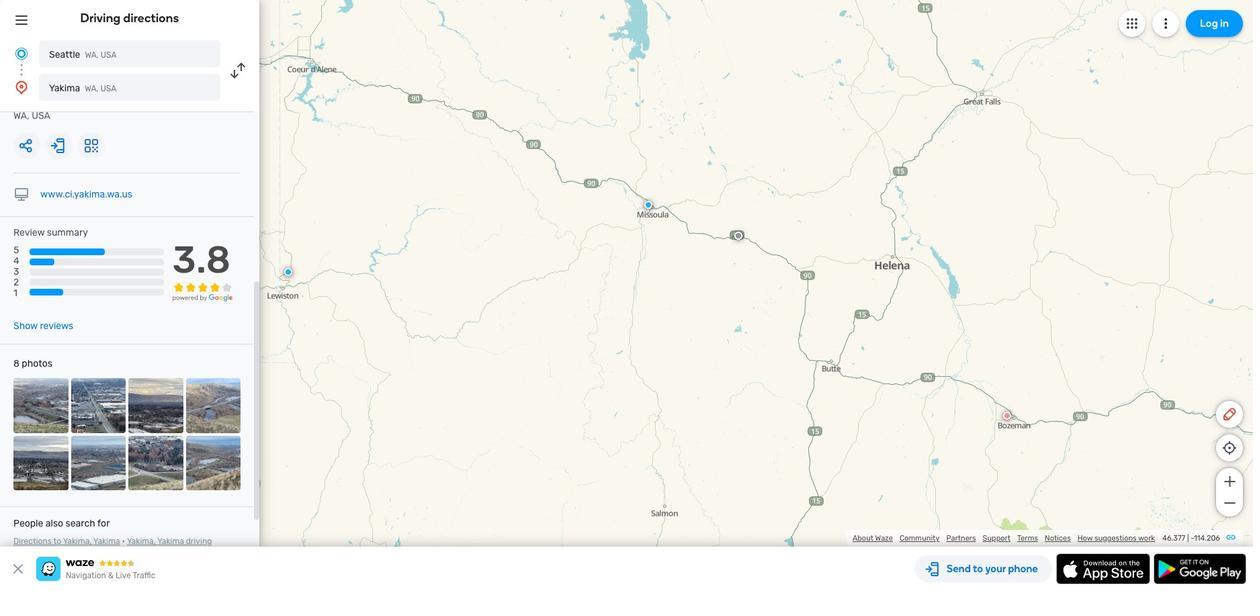 Task type: vqa. For each thing, say whether or not it's contained in the screenshot.
Image 8 of Fairfield, Fairfield
no



Task type: describe. For each thing, give the bounding box(es) containing it.
2 vertical spatial usa
[[32, 110, 50, 122]]

image 3 of yakima, yakima image
[[128, 378, 183, 433]]

-
[[1191, 534, 1194, 543]]

zoom in image
[[1221, 474, 1238, 490]]

image 4 of yakima, yakima image
[[186, 378, 241, 433]]

reviews
[[40, 321, 73, 332]]

police image
[[644, 201, 652, 209]]

community
[[900, 534, 940, 543]]

yakima, yakima driving directions link
[[13, 537, 212, 558]]

also
[[46, 518, 63, 530]]

for
[[97, 518, 110, 530]]

driving directions
[[80, 11, 179, 26]]

about waze link
[[853, 534, 893, 543]]

review summary
[[13, 227, 88, 239]]

image 2 of yakima, yakima image
[[71, 378, 126, 433]]

seattle
[[49, 49, 80, 60]]

wa, for seattle
[[85, 50, 99, 60]]

1
[[13, 288, 17, 299]]

review
[[13, 227, 45, 239]]

show
[[13, 321, 38, 332]]

support
[[983, 534, 1011, 543]]

4
[[13, 255, 19, 267]]

www.ci.yakima.wa.us link
[[40, 189, 132, 200]]

partners link
[[946, 534, 976, 543]]

2
[[13, 277, 19, 289]]

46.377
[[1163, 534, 1186, 543]]

usa for yakima
[[100, 84, 116, 93]]

search
[[66, 518, 95, 530]]

yakima wa, usa
[[49, 83, 116, 94]]

show reviews
[[13, 321, 73, 332]]

|
[[1187, 534, 1189, 543]]

image 7 of yakima, yakima image
[[128, 436, 183, 491]]

wa, for yakima
[[85, 84, 98, 93]]

5
[[13, 245, 19, 256]]

about waze community partners support terms notices how suggestions work
[[853, 534, 1155, 543]]

photos
[[22, 358, 52, 370]]

yakima, yakima driving directions
[[13, 537, 212, 558]]

suggestions
[[1095, 534, 1137, 543]]

pencil image
[[1222, 407, 1238, 423]]

accident image
[[734, 232, 743, 240]]

how
[[1078, 534, 1093, 543]]

yakima inside yakima, yakima driving directions
[[157, 537, 184, 546]]

image 1 of yakima, yakima image
[[13, 378, 68, 433]]

live
[[116, 571, 131, 581]]

people
[[13, 518, 43, 530]]

directions to yakima, yakima
[[13, 537, 120, 546]]

link image
[[1226, 532, 1236, 543]]

image 8 of yakima, yakima image
[[186, 436, 241, 491]]

zoom out image
[[1221, 495, 1238, 511]]

location image
[[13, 79, 30, 95]]

notices
[[1045, 534, 1071, 543]]

wa, usa
[[13, 110, 50, 122]]



Task type: locate. For each thing, give the bounding box(es) containing it.
1 yakima, from the left
[[63, 537, 92, 546]]

8 photos
[[13, 358, 52, 370]]

wa,
[[85, 50, 99, 60], [85, 84, 98, 93], [13, 110, 29, 122]]

yakima, inside yakima, yakima driving directions
[[127, 537, 156, 546]]

1 vertical spatial directions
[[13, 549, 51, 558]]

directions inside yakima, yakima driving directions
[[13, 549, 51, 558]]

yakima, down the search
[[63, 537, 92, 546]]

x image
[[10, 561, 26, 577]]

usa down "seattle wa, usa"
[[100, 84, 116, 93]]

work
[[1138, 534, 1155, 543]]

how suggestions work link
[[1078, 534, 1155, 543]]

summary
[[47, 227, 88, 239]]

support link
[[983, 534, 1011, 543]]

current location image
[[13, 46, 30, 62]]

3.8
[[172, 238, 231, 282]]

about
[[853, 534, 874, 543]]

2 vertical spatial wa,
[[13, 110, 29, 122]]

navigation & live traffic
[[66, 571, 155, 581]]

driving
[[80, 11, 121, 26]]

community link
[[900, 534, 940, 543]]

wa, down location icon
[[13, 110, 29, 122]]

yakima,
[[63, 537, 92, 546], [127, 537, 156, 546]]

computer image
[[13, 187, 30, 203]]

people also search for
[[13, 518, 110, 530]]

1 vertical spatial wa,
[[85, 84, 98, 93]]

yakima, up traffic
[[127, 537, 156, 546]]

wa, down "seattle wa, usa"
[[85, 84, 98, 93]]

1 vertical spatial usa
[[100, 84, 116, 93]]

police image
[[284, 268, 292, 276]]

notices link
[[1045, 534, 1071, 543]]

navigation
[[66, 571, 106, 581]]

46.377 | -114.206
[[1163, 534, 1220, 543]]

directions right the driving at the top of the page
[[123, 11, 179, 26]]

114.206
[[1194, 534, 1220, 543]]

2 yakima, from the left
[[127, 537, 156, 546]]

1 horizontal spatial yakima
[[93, 537, 120, 546]]

&
[[108, 571, 114, 581]]

yakima down for
[[93, 537, 120, 546]]

2 horizontal spatial yakima
[[157, 537, 184, 546]]

5 4 3 2 1
[[13, 245, 19, 299]]

image 6 of yakima, yakima image
[[71, 436, 126, 491]]

terms
[[1017, 534, 1038, 543]]

usa down yakima wa, usa
[[32, 110, 50, 122]]

0 vertical spatial directions
[[123, 11, 179, 26]]

1 horizontal spatial yakima,
[[127, 537, 156, 546]]

0 horizontal spatial directions
[[13, 549, 51, 558]]

traffic
[[133, 571, 155, 581]]

seattle wa, usa
[[49, 49, 117, 60]]

yakima
[[49, 83, 80, 94], [93, 537, 120, 546], [157, 537, 184, 546]]

terms link
[[1017, 534, 1038, 543]]

0 vertical spatial usa
[[101, 50, 117, 60]]

3
[[13, 266, 19, 278]]

usa for seattle
[[101, 50, 117, 60]]

1 horizontal spatial directions
[[123, 11, 179, 26]]

to
[[53, 537, 61, 546]]

directions to yakima, yakima link
[[13, 537, 120, 546]]

driving
[[186, 537, 212, 546]]

image 5 of yakima, yakima image
[[13, 436, 68, 491]]

waze
[[875, 534, 893, 543]]

0 horizontal spatial yakima,
[[63, 537, 92, 546]]

8
[[13, 358, 19, 370]]

usa inside yakima wa, usa
[[100, 84, 116, 93]]

wa, inside yakima wa, usa
[[85, 84, 98, 93]]

0 vertical spatial wa,
[[85, 50, 99, 60]]

directions
[[123, 11, 179, 26], [13, 549, 51, 558]]

directions down directions
[[13, 549, 51, 558]]

partners
[[946, 534, 976, 543]]

yakima left 'driving'
[[157, 537, 184, 546]]

directions
[[13, 537, 52, 546]]

usa down the driving at the top of the page
[[101, 50, 117, 60]]

usa
[[101, 50, 117, 60], [100, 84, 116, 93], [32, 110, 50, 122]]

yakima down seattle
[[49, 83, 80, 94]]

road closed image
[[1003, 412, 1011, 420]]

0 horizontal spatial yakima
[[49, 83, 80, 94]]

wa, inside "seattle wa, usa"
[[85, 50, 99, 60]]

usa inside "seattle wa, usa"
[[101, 50, 117, 60]]

www.ci.yakima.wa.us
[[40, 189, 132, 200]]

wa, right seattle
[[85, 50, 99, 60]]



